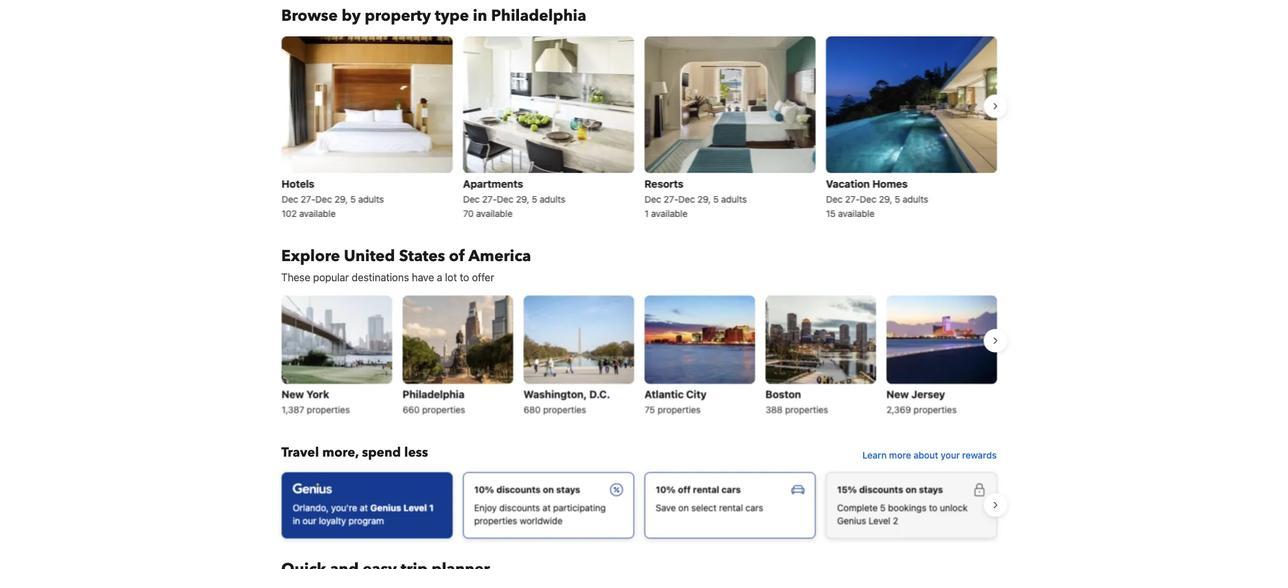 Task type: vqa. For each thing, say whether or not it's contained in the screenshot.
States
yes



Task type: locate. For each thing, give the bounding box(es) containing it.
2 29, from the left
[[516, 194, 529, 204]]

10% discounts on stays
[[474, 484, 580, 495]]

1 horizontal spatial on
[[678, 503, 688, 513]]

on up bookings
[[905, 484, 916, 495]]

0 vertical spatial in
[[473, 5, 487, 26]]

680
[[523, 404, 540, 415]]

1 29, from the left
[[334, 194, 347, 204]]

select
[[691, 503, 716, 513]]

29, for apartments
[[516, 194, 529, 204]]

1 vertical spatial rental
[[719, 503, 743, 513]]

region
[[271, 31, 1007, 225], [271, 290, 1007, 423], [271, 467, 1007, 544]]

5 for apartments
[[531, 194, 537, 204]]

to
[[460, 271, 469, 283], [929, 503, 937, 513]]

1 horizontal spatial genius
[[837, 516, 866, 526]]

1 left enjoy
[[429, 503, 433, 513]]

0 vertical spatial region
[[271, 31, 1007, 225]]

5 inside resorts dec 27-dec 29, 5 adults 1 available
[[713, 194, 718, 204]]

philadelphia inside philadelphia 660 properties
[[402, 388, 464, 401]]

2 stays from the left
[[919, 484, 943, 495]]

2 new from the left
[[886, 388, 909, 401]]

10% up enjoy
[[474, 484, 494, 495]]

27- inside apartments dec 27-dec 29, 5 adults 70 available
[[482, 194, 497, 204]]

vacation homes dec 27-dec 29, 5 adults 15 available
[[826, 177, 928, 219]]

united
[[344, 246, 395, 267]]

1 horizontal spatial philadelphia
[[491, 5, 586, 26]]

5 inside apartments dec 27-dec 29, 5 adults 70 available
[[531, 194, 537, 204]]

1 vertical spatial 1
[[429, 503, 433, 513]]

you're
[[331, 503, 357, 513]]

properties right 660
[[422, 404, 465, 415]]

properties down 'boston'
[[785, 404, 828, 415]]

save on select rental cars
[[655, 503, 763, 513]]

2 10% from the left
[[655, 484, 675, 495]]

29, inside apartments dec 27-dec 29, 5 adults 70 available
[[516, 194, 529, 204]]

worldwide
[[519, 516, 562, 526]]

philadelphia
[[491, 5, 586, 26], [402, 388, 464, 401]]

new up '2,369'
[[886, 388, 909, 401]]

level
[[403, 503, 427, 513], [868, 516, 890, 526]]

genius up program
[[370, 503, 401, 513]]

available inside resorts dec 27-dec 29, 5 adults 1 available
[[651, 208, 687, 219]]

property
[[365, 5, 431, 26]]

on up "enjoy discounts at participating properties worldwide"
[[542, 484, 554, 495]]

new up 1,387 in the bottom left of the page
[[281, 388, 304, 401]]

more,
[[322, 444, 359, 462]]

washington,
[[523, 388, 587, 401]]

properties down atlantic
[[657, 404, 700, 415]]

discounts down 10% discounts on stays
[[499, 503, 540, 513]]

1 inside orlando, you're at genius level 1 in our loyalty program
[[429, 503, 433, 513]]

properties
[[306, 404, 350, 415], [422, 404, 465, 415], [543, 404, 586, 415], [657, 404, 700, 415], [785, 404, 828, 415], [913, 404, 956, 415], [474, 516, 517, 526]]

27- inside vacation homes dec 27-dec 29, 5 adults 15 available
[[845, 194, 859, 204]]

0 horizontal spatial on
[[542, 484, 554, 495]]

properties inside washington, d.c. 680 properties
[[543, 404, 586, 415]]

discounts inside "enjoy discounts at participating properties worldwide"
[[499, 503, 540, 513]]

1 vertical spatial region
[[271, 290, 1007, 423]]

complete 5 bookings to unlock genius level 2
[[837, 503, 967, 526]]

properties down enjoy
[[474, 516, 517, 526]]

available for apartments
[[476, 208, 512, 219]]

destinations
[[352, 271, 409, 283]]

new inside new jersey 2,369 properties
[[886, 388, 909, 401]]

2 at from the left
[[542, 503, 550, 513]]

at up worldwide
[[542, 503, 550, 513]]

spend
[[362, 444, 401, 462]]

region for explore united states of america
[[271, 290, 1007, 423]]

1 horizontal spatial in
[[473, 5, 487, 26]]

0 horizontal spatial stays
[[556, 484, 580, 495]]

hotels
[[281, 177, 314, 190]]

0 horizontal spatial in
[[292, 516, 300, 526]]

at
[[359, 503, 367, 513], [542, 503, 550, 513]]

5 inside hotels dec 27-dec 29, 5 adults 102 available
[[350, 194, 355, 204]]

27- down the vacation
[[845, 194, 859, 204]]

1 horizontal spatial to
[[929, 503, 937, 513]]

genius down complete
[[837, 516, 866, 526]]

homes
[[872, 177, 907, 190]]

3 29, from the left
[[697, 194, 710, 204]]

new jersey 2,369 properties
[[886, 388, 956, 415]]

2 27- from the left
[[482, 194, 497, 204]]

by
[[342, 5, 361, 26]]

29, inside resorts dec 27-dec 29, 5 adults 1 available
[[697, 194, 710, 204]]

at up program
[[359, 503, 367, 513]]

27- inside hotels dec 27-dec 29, 5 adults 102 available
[[300, 194, 315, 204]]

region containing 10% discounts on stays
[[271, 467, 1007, 544]]

1 stays from the left
[[556, 484, 580, 495]]

on for bookings
[[905, 484, 916, 495]]

10% off rental cars
[[655, 484, 740, 495]]

loyalty
[[319, 516, 346, 526]]

discounts up complete
[[859, 484, 903, 495]]

1 vertical spatial cars
[[745, 503, 763, 513]]

on right save
[[678, 503, 688, 513]]

1 27- from the left
[[300, 194, 315, 204]]

0 horizontal spatial at
[[359, 503, 367, 513]]

1 inside resorts dec 27-dec 29, 5 adults 1 available
[[644, 208, 648, 219]]

new for new york
[[281, 388, 304, 401]]

travel more, spend less
[[281, 444, 428, 462]]

adults inside hotels dec 27-dec 29, 5 adults 102 available
[[358, 194, 384, 204]]

4 29, from the left
[[879, 194, 892, 204]]

0 horizontal spatial new
[[281, 388, 304, 401]]

2 vertical spatial region
[[271, 467, 1007, 544]]

rental up select at right bottom
[[693, 484, 719, 495]]

unlock
[[939, 503, 967, 513]]

3 available from the left
[[651, 208, 687, 219]]

1 horizontal spatial level
[[868, 516, 890, 526]]

10% up save
[[655, 484, 675, 495]]

1 vertical spatial level
[[868, 516, 890, 526]]

discounts up "enjoy discounts at participating properties worldwide"
[[496, 484, 540, 495]]

4 27- from the left
[[845, 194, 859, 204]]

on
[[542, 484, 554, 495], [905, 484, 916, 495], [678, 503, 688, 513]]

properties inside atlantic city 75 properties
[[657, 404, 700, 415]]

properties down york on the left of page
[[306, 404, 350, 415]]

level inside complete 5 bookings to unlock genius level 2
[[868, 516, 890, 526]]

3 region from the top
[[271, 467, 1007, 544]]

available inside hotels dec 27-dec 29, 5 adults 102 available
[[299, 208, 335, 219]]

in left our
[[292, 516, 300, 526]]

1 vertical spatial to
[[929, 503, 937, 513]]

0 vertical spatial level
[[403, 503, 427, 513]]

properties inside boston 388 properties
[[785, 404, 828, 415]]

4 adults from the left
[[902, 194, 928, 204]]

1 available from the left
[[299, 208, 335, 219]]

properties down washington,
[[543, 404, 586, 415]]

properties down jersey
[[913, 404, 956, 415]]

to left unlock
[[929, 503, 937, 513]]

3 adults from the left
[[721, 194, 747, 204]]

dec
[[281, 194, 298, 204], [315, 194, 332, 204], [463, 194, 479, 204], [497, 194, 513, 204], [644, 194, 661, 204], [678, 194, 695, 204], [826, 194, 842, 204], [859, 194, 876, 204]]

available inside apartments dec 27-dec 29, 5 adults 70 available
[[476, 208, 512, 219]]

browse by property type in philadelphia
[[281, 5, 586, 26]]

2 available from the left
[[476, 208, 512, 219]]

0 vertical spatial to
[[460, 271, 469, 283]]

27- down the hotels
[[300, 194, 315, 204]]

new
[[281, 388, 304, 401], [886, 388, 909, 401]]

4 available from the left
[[838, 208, 874, 219]]

10%
[[474, 484, 494, 495], [655, 484, 675, 495]]

genius inside orlando, you're at genius level 1 in our loyalty program
[[370, 503, 401, 513]]

1 at from the left
[[359, 503, 367, 513]]

1 horizontal spatial cars
[[745, 503, 763, 513]]

2 horizontal spatial on
[[905, 484, 916, 495]]

cars right select at right bottom
[[745, 503, 763, 513]]

1 adults from the left
[[358, 194, 384, 204]]

adults inside apartments dec 27-dec 29, 5 adults 70 available
[[539, 194, 565, 204]]

available inside vacation homes dec 27-dec 29, 5 adults 15 available
[[838, 208, 874, 219]]

1 new from the left
[[281, 388, 304, 401]]

27- inside resorts dec 27-dec 29, 5 adults 1 available
[[663, 194, 678, 204]]

learn
[[862, 450, 887, 461]]

1 horizontal spatial new
[[886, 388, 909, 401]]

0 horizontal spatial philadelphia
[[402, 388, 464, 401]]

1 vertical spatial in
[[292, 516, 300, 526]]

stays for 10% discounts on stays
[[556, 484, 580, 495]]

available down "resorts"
[[651, 208, 687, 219]]

new inside new york 1,387 properties
[[281, 388, 304, 401]]

1 horizontal spatial stays
[[919, 484, 943, 495]]

stays up unlock
[[919, 484, 943, 495]]

to inside complete 5 bookings to unlock genius level 2
[[929, 503, 937, 513]]

region containing new york
[[271, 290, 1007, 423]]

0 vertical spatial 1
[[644, 208, 648, 219]]

travel
[[281, 444, 319, 462]]

0 vertical spatial cars
[[721, 484, 740, 495]]

in
[[473, 5, 487, 26], [292, 516, 300, 526]]

adults
[[358, 194, 384, 204], [539, 194, 565, 204], [721, 194, 747, 204], [902, 194, 928, 204]]

cars
[[721, 484, 740, 495], [745, 503, 763, 513]]

1 horizontal spatial at
[[542, 503, 550, 513]]

stays
[[556, 484, 580, 495], [919, 484, 943, 495]]

0 horizontal spatial to
[[460, 271, 469, 283]]

available
[[299, 208, 335, 219], [476, 208, 512, 219], [651, 208, 687, 219], [838, 208, 874, 219]]

0 horizontal spatial genius
[[370, 503, 401, 513]]

rental right select at right bottom
[[719, 503, 743, 513]]

level inside orlando, you're at genius level 1 in our loyalty program
[[403, 503, 427, 513]]

29, inside hotels dec 27-dec 29, 5 adults 102 available
[[334, 194, 347, 204]]

1 10% from the left
[[474, 484, 494, 495]]

1 down "resorts"
[[644, 208, 648, 219]]

0 horizontal spatial level
[[403, 503, 427, 513]]

adults inside resorts dec 27-dec 29, 5 adults 1 available
[[721, 194, 747, 204]]

available right 15
[[838, 208, 874, 219]]

cars up save on select rental cars on the right of the page
[[721, 484, 740, 495]]

more
[[889, 450, 911, 461]]

hotels dec 27-dec 29, 5 adults 102 available
[[281, 177, 384, 219]]

enjoy discounts at participating properties worldwide
[[474, 503, 606, 526]]

27-
[[300, 194, 315, 204], [482, 194, 497, 204], [663, 194, 678, 204], [845, 194, 859, 204]]

3 27- from the left
[[663, 194, 678, 204]]

2 adults from the left
[[539, 194, 565, 204]]

washington, d.c. 680 properties
[[523, 388, 610, 415]]

5
[[350, 194, 355, 204], [531, 194, 537, 204], [713, 194, 718, 204], [894, 194, 900, 204], [880, 503, 885, 513]]

at inside orlando, you're at genius level 1 in our loyalty program
[[359, 503, 367, 513]]

1 region from the top
[[271, 31, 1007, 225]]

level down less
[[403, 503, 427, 513]]

type
[[435, 5, 469, 26]]

to right lot
[[460, 271, 469, 283]]

properties inside "enjoy discounts at participating properties worldwide"
[[474, 516, 517, 526]]

bookings
[[888, 503, 926, 513]]

1 vertical spatial philadelphia
[[402, 388, 464, 401]]

0 horizontal spatial 10%
[[474, 484, 494, 495]]

boston
[[765, 388, 801, 401]]

adults for hotels
[[358, 194, 384, 204]]

in right type
[[473, 5, 487, 26]]

1
[[644, 208, 648, 219], [429, 503, 433, 513]]

city
[[686, 388, 706, 401]]

resorts
[[644, 177, 683, 190]]

388
[[765, 404, 782, 415]]

blue genius logo image
[[292, 483, 332, 494], [292, 483, 332, 494]]

available right 102
[[299, 208, 335, 219]]

genius
[[370, 503, 401, 513], [837, 516, 866, 526]]

discounts
[[496, 484, 540, 495], [859, 484, 903, 495], [499, 503, 540, 513]]

browse
[[281, 5, 338, 26]]

level left 2
[[868, 516, 890, 526]]

2
[[893, 516, 898, 526]]

27- down apartments
[[482, 194, 497, 204]]

2 region from the top
[[271, 290, 1007, 423]]

at inside "enjoy discounts at participating properties worldwide"
[[542, 503, 550, 513]]

save
[[655, 503, 676, 513]]

0 horizontal spatial 1
[[429, 503, 433, 513]]

1 horizontal spatial 10%
[[655, 484, 675, 495]]

1 vertical spatial genius
[[837, 516, 866, 526]]

available right 70
[[476, 208, 512, 219]]

to inside explore united states of america these popular destinations have a lot to offer
[[460, 271, 469, 283]]

stays up participating
[[556, 484, 580, 495]]

0 vertical spatial genius
[[370, 503, 401, 513]]

1 horizontal spatial 1
[[644, 208, 648, 219]]

27- down "resorts"
[[663, 194, 678, 204]]



Task type: describe. For each thing, give the bounding box(es) containing it.
properties inside philadelphia 660 properties
[[422, 404, 465, 415]]

3 dec from the left
[[463, 194, 479, 204]]

america
[[469, 246, 531, 267]]

29, inside vacation homes dec 27-dec 29, 5 adults 15 available
[[879, 194, 892, 204]]

8 dec from the left
[[859, 194, 876, 204]]

d.c.
[[589, 388, 610, 401]]

our
[[302, 516, 316, 526]]

enjoy
[[474, 503, 496, 513]]

of
[[449, 246, 465, 267]]

27- for resorts
[[663, 194, 678, 204]]

adults for resorts
[[721, 194, 747, 204]]

102
[[281, 208, 296, 219]]

2,369
[[886, 404, 911, 415]]

29, for hotels
[[334, 194, 347, 204]]

new for new jersey
[[886, 388, 909, 401]]

15%
[[837, 484, 857, 495]]

0 vertical spatial philadelphia
[[491, 5, 586, 26]]

apartments
[[463, 177, 523, 190]]

adults inside vacation homes dec 27-dec 29, 5 adults 15 available
[[902, 194, 928, 204]]

less
[[404, 444, 428, 462]]

learn more about your rewards link
[[857, 444, 1002, 467]]

boston 388 properties
[[765, 388, 828, 415]]

10% for 10% off rental cars
[[655, 484, 675, 495]]

75
[[644, 404, 655, 415]]

660
[[402, 404, 419, 415]]

region containing hotels
[[271, 31, 1007, 225]]

4 dec from the left
[[497, 194, 513, 204]]

5 dec from the left
[[644, 194, 661, 204]]

7 dec from the left
[[826, 194, 842, 204]]

27- for hotels
[[300, 194, 315, 204]]

adults for apartments
[[539, 194, 565, 204]]

6 dec from the left
[[678, 194, 695, 204]]

explore
[[281, 246, 340, 267]]

5 for hotels
[[350, 194, 355, 204]]

participating
[[553, 503, 606, 513]]

5 inside vacation homes dec 27-dec 29, 5 adults 15 available
[[894, 194, 900, 204]]

offer
[[472, 271, 494, 283]]

0 horizontal spatial cars
[[721, 484, 740, 495]]

complete
[[837, 503, 877, 513]]

region for travel more, spend less
[[271, 467, 1007, 544]]

resorts dec 27-dec 29, 5 adults 1 available
[[644, 177, 747, 219]]

properties inside new jersey 2,369 properties
[[913, 404, 956, 415]]

explore united states of america these popular destinations have a lot to offer
[[281, 246, 531, 283]]

1,387
[[281, 404, 304, 415]]

70
[[463, 208, 473, 219]]

rewards
[[962, 450, 997, 461]]

states
[[399, 246, 445, 267]]

popular
[[313, 271, 349, 283]]

5 for resorts
[[713, 194, 718, 204]]

york
[[306, 388, 329, 401]]

orlando,
[[292, 503, 328, 513]]

learn more about your rewards
[[862, 450, 997, 461]]

jersey
[[911, 388, 945, 401]]

program
[[348, 516, 384, 526]]

1 dec from the left
[[281, 194, 298, 204]]

a
[[437, 271, 442, 283]]

genius inside complete 5 bookings to unlock genius level 2
[[837, 516, 866, 526]]

10% for 10% discounts on stays
[[474, 484, 494, 495]]

5 inside complete 5 bookings to unlock genius level 2
[[880, 503, 885, 513]]

off
[[678, 484, 690, 495]]

15% discounts on stays
[[837, 484, 943, 495]]

vacation
[[826, 177, 870, 190]]

philadelphia 660 properties
[[402, 388, 465, 415]]

atlantic city 75 properties
[[644, 388, 706, 415]]

stays for 15% discounts on stays
[[919, 484, 943, 495]]

your
[[941, 450, 960, 461]]

2 dec from the left
[[315, 194, 332, 204]]

apartments dec 27-dec 29, 5 adults 70 available
[[463, 177, 565, 219]]

properties inside new york 1,387 properties
[[306, 404, 350, 415]]

orlando, you're at genius level 1 in our loyalty program
[[292, 503, 433, 526]]

discounts for 5
[[859, 484, 903, 495]]

new york 1,387 properties
[[281, 388, 350, 415]]

on for at
[[542, 484, 554, 495]]

discounts for discounts
[[496, 484, 540, 495]]

15
[[826, 208, 835, 219]]

these
[[281, 271, 310, 283]]

lot
[[445, 271, 457, 283]]

at for genius
[[359, 503, 367, 513]]

have
[[412, 271, 434, 283]]

available for resorts
[[651, 208, 687, 219]]

29, for resorts
[[697, 194, 710, 204]]

atlantic
[[644, 388, 683, 401]]

27- for apartments
[[482, 194, 497, 204]]

about
[[913, 450, 938, 461]]

0 vertical spatial rental
[[693, 484, 719, 495]]

in inside orlando, you're at genius level 1 in our loyalty program
[[292, 516, 300, 526]]

at for participating
[[542, 503, 550, 513]]

available for hotels
[[299, 208, 335, 219]]



